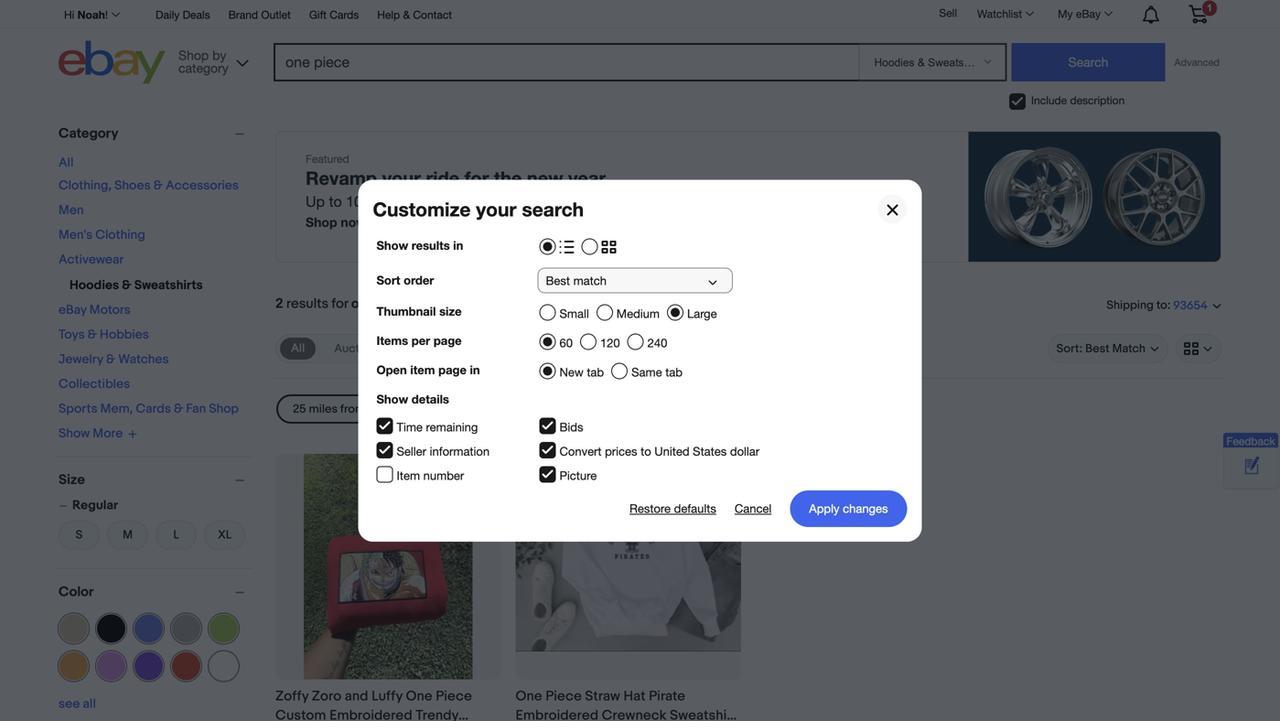 Task type: describe. For each thing, give the bounding box(es) containing it.
my ebay link
[[1048, 3, 1121, 25]]

help
[[377, 8, 400, 21]]

0 vertical spatial all
[[59, 155, 74, 171]]

account navigation
[[59, 0, 1222, 28]]

shop for motors
[[209, 401, 239, 417]]

bids
[[560, 420, 583, 434]]

customize
[[373, 197, 471, 220]]

same
[[632, 365, 662, 379]]

sports mem, cards & fan shop link
[[59, 401, 239, 417]]

your inside the 'featured revamp your ride for the new year up to 10% off select wheels shop now'
[[382, 167, 421, 189]]

auction
[[334, 342, 376, 356]]

this
[[496, 296, 515, 311]]

10%
[[346, 193, 377, 210]]

& left fan
[[174, 401, 183, 417]]

apply changes
[[809, 501, 888, 515]]

prices
[[605, 444, 637, 458]]

per
[[412, 333, 430, 348]]

page for item
[[438, 363, 467, 377]]

seller information
[[397, 444, 490, 458]]

size button
[[59, 472, 253, 488]]

buy it now
[[405, 342, 461, 356]]

order
[[404, 273, 434, 287]]

page for per
[[434, 333, 462, 348]]

brand outlet link
[[228, 5, 291, 26]]

zoffy
[[275, 688, 309, 705]]

fan
[[186, 401, 206, 417]]

sweatshirts
[[134, 278, 203, 293]]

2
[[275, 296, 283, 312]]

s
[[76, 528, 83, 542]]

pirate
[[649, 688, 685, 705]]

revamp your ride for the new year region
[[275, 131, 1222, 263]]

ebay motors link
[[59, 302, 131, 318]]

tab for same tab
[[665, 365, 683, 379]]

0 vertical spatial in
[[453, 238, 463, 252]]

show for show results in
[[377, 238, 408, 252]]

collectibles link
[[59, 377, 130, 392]]

item
[[410, 363, 435, 377]]

all
[[83, 696, 96, 712]]

show more
[[59, 426, 123, 442]]

cancel button
[[735, 490, 772, 527]]

buy it now link
[[394, 338, 472, 360]]

jewelry
[[59, 352, 103, 367]]

changes
[[843, 501, 888, 515]]

show results in
[[377, 238, 463, 252]]

brand outlet
[[228, 8, 291, 21]]

l link
[[156, 519, 197, 552]]

zoffy zoro and luffy one piece custom embroidered trendy crewneck sweatshirt image
[[304, 454, 473, 679]]

see all
[[59, 696, 96, 712]]

gift
[[309, 8, 327, 21]]

banner containing sell
[[59, 0, 1222, 89]]

to inside dialog
[[641, 444, 651, 458]]

shop for revamp
[[306, 215, 337, 230]]

restore defaults
[[630, 501, 716, 515]]

your shopping cart contains 1 item image
[[1188, 5, 1209, 23]]

one piece straw hat pirate embroidered crewneck sweatshir
[[516, 688, 737, 721]]

select
[[402, 193, 441, 210]]

defaults
[[674, 501, 716, 515]]

activewear
[[59, 252, 124, 268]]

2 results for one piece
[[275, 296, 413, 312]]

piece inside one piece straw hat pirate embroidered crewneck sweatshir
[[546, 688, 582, 705]]

advanced link
[[1165, 44, 1220, 81]]

medium
[[617, 306, 660, 321]]

collectibles
[[59, 377, 130, 392]]

240
[[648, 336, 667, 350]]

toys & hobbies link
[[59, 327, 149, 343]]

ebay inside ebay motors toys & hobbies jewelry & watches collectibles sports mem, cards & fan shop
[[59, 302, 87, 318]]

search for save this search
[[518, 296, 554, 311]]

customize your search
[[373, 197, 584, 220]]

miles
[[309, 402, 338, 416]]

my ebay
[[1058, 7, 1101, 20]]

gift cards link
[[309, 5, 359, 26]]

information
[[430, 444, 490, 458]]

& up motors
[[122, 278, 131, 293]]

tab for new tab
[[587, 365, 604, 379]]

search for customize your search
[[522, 197, 584, 220]]

restore defaults button
[[630, 490, 716, 527]]

deals
[[183, 8, 210, 21]]

description
[[1070, 94, 1125, 107]]

united
[[655, 444, 690, 458]]

straw
[[585, 688, 620, 705]]

now
[[341, 215, 367, 230]]

zoffy zoro and luffy one piece custom embroidered trend
[[275, 688, 472, 721]]

embroidered inside one piece straw hat pirate embroidered crewneck sweatshir
[[516, 707, 599, 721]]

watches
[[118, 352, 169, 367]]

sort order
[[377, 273, 434, 287]]

sell
[[939, 7, 957, 19]]

new
[[560, 365, 584, 379]]

0 horizontal spatial for
[[332, 296, 348, 312]]

& inside 'link'
[[403, 8, 410, 21]]

60
[[560, 336, 573, 350]]

off
[[381, 193, 398, 210]]

sports
[[59, 401, 97, 417]]

custom
[[275, 707, 326, 721]]

color button
[[59, 584, 253, 600]]

seller
[[397, 444, 426, 458]]

convert
[[560, 444, 602, 458]]

more
[[93, 426, 123, 442]]

items
[[377, 333, 408, 348]]

all inside all link
[[291, 341, 305, 356]]

item number
[[397, 468, 464, 482]]

xl link
[[204, 519, 245, 552]]

sort
[[377, 273, 400, 287]]



Task type: locate. For each thing, give the bounding box(es) containing it.
thumbnail size
[[377, 304, 462, 318]]

embroidered down 'straw'
[[516, 707, 599, 721]]

in down the buy it now link
[[470, 363, 480, 377]]

0 vertical spatial show
[[377, 238, 408, 252]]

1 piece from the left
[[436, 688, 472, 705]]

cards inside account navigation
[[330, 8, 359, 21]]

for inside the 'featured revamp your ride for the new year up to 10% off select wheels shop now'
[[465, 167, 489, 189]]

clothing, shoes & accessories link
[[59, 178, 239, 194]]

new
[[527, 167, 563, 189]]

your down 'the'
[[476, 197, 517, 220]]

1 horizontal spatial one
[[516, 688, 542, 705]]

shop down the up
[[306, 215, 337, 230]]

all link down 2
[[280, 338, 316, 360]]

now
[[437, 342, 461, 356]]

one left 'straw'
[[516, 688, 542, 705]]

all left auction
[[291, 341, 305, 356]]

1 horizontal spatial results
[[412, 238, 450, 252]]

ride
[[426, 167, 459, 189]]

customize your search dialog
[[0, 0, 1280, 721]]

for left one
[[332, 296, 348, 312]]

1 horizontal spatial in
[[470, 363, 480, 377]]

None submit
[[1012, 43, 1165, 81]]

apply changes button
[[790, 490, 907, 527]]

activewear link
[[59, 252, 124, 268]]

1 vertical spatial all
[[291, 341, 305, 356]]

one piece straw hat pirate embroidered crewneck sweatshir heading
[[516, 688, 737, 721]]

ebay right "my" on the right
[[1076, 7, 1101, 20]]

0 horizontal spatial tab
[[587, 365, 604, 379]]

All selected text field
[[291, 340, 305, 357]]

& right toys
[[88, 327, 97, 343]]

cards right gift
[[330, 8, 359, 21]]

cards inside ebay motors toys & hobbies jewelry & watches collectibles sports mem, cards & fan shop
[[136, 401, 171, 417]]

0 vertical spatial all link
[[59, 155, 74, 171]]

0 vertical spatial page
[[434, 333, 462, 348]]

shop inside ebay motors toys & hobbies jewelry & watches collectibles sports mem, cards & fan shop
[[209, 401, 239, 417]]

your inside dialog
[[476, 197, 517, 220]]

feedback
[[1227, 434, 1275, 447]]

1 one from the left
[[406, 688, 433, 705]]

shop
[[306, 215, 337, 230], [209, 401, 239, 417]]

0 vertical spatial search
[[522, 197, 584, 220]]

m link
[[107, 519, 148, 552]]

show for show more
[[59, 426, 90, 442]]

1 horizontal spatial all
[[291, 341, 305, 356]]

all link
[[59, 155, 74, 171], [280, 338, 316, 360]]

1 vertical spatial all link
[[280, 338, 316, 360]]

time
[[397, 420, 423, 434]]

page down now
[[438, 363, 467, 377]]

0 horizontal spatial to
[[329, 193, 342, 210]]

2 tab from the left
[[665, 365, 683, 379]]

0 horizontal spatial embroidered
[[329, 707, 413, 721]]

small
[[560, 306, 589, 321]]

0 horizontal spatial piece
[[436, 688, 472, 705]]

remaining
[[426, 420, 478, 434]]

hat
[[624, 688, 646, 705]]

1 vertical spatial results
[[286, 296, 329, 312]]

0 vertical spatial your
[[382, 167, 421, 189]]

0 vertical spatial results
[[412, 238, 450, 252]]

1 vertical spatial in
[[470, 363, 480, 377]]

shop right fan
[[209, 401, 239, 417]]

search inside dialog
[[522, 197, 584, 220]]

shop inside the 'featured revamp your ride for the new year up to 10% off select wheels shop now'
[[306, 215, 337, 230]]

clothing
[[95, 227, 145, 243]]

thumbnail
[[377, 304, 436, 318]]

1 vertical spatial page
[[438, 363, 467, 377]]

1 vertical spatial ebay
[[59, 302, 87, 318]]

show
[[377, 238, 408, 252], [377, 392, 408, 406], [59, 426, 90, 442]]

ebay
[[1076, 7, 1101, 20], [59, 302, 87, 318]]

your up off at the top of the page
[[382, 167, 421, 189]]

piece left 'straw'
[[546, 688, 582, 705]]

restore
[[630, 501, 671, 515]]

ebay up toys
[[59, 302, 87, 318]]

zoffy zoro and luffy one piece custom embroidered trend heading
[[275, 688, 472, 721]]

ebay inside account navigation
[[1076, 7, 1101, 20]]

banner
[[59, 0, 1222, 89]]

0 horizontal spatial ebay
[[59, 302, 87, 318]]

m
[[123, 528, 133, 542]]

0 horizontal spatial in
[[453, 238, 463, 252]]

one
[[406, 688, 433, 705], [516, 688, 542, 705]]

1 tab from the left
[[587, 365, 604, 379]]

crewneck
[[602, 707, 667, 721]]

1 horizontal spatial shop
[[306, 215, 337, 230]]

daily deals
[[156, 8, 210, 21]]

results inside customize your search dialog
[[412, 238, 450, 252]]

size
[[59, 472, 85, 488]]

one right the luffy in the left of the page
[[406, 688, 433, 705]]

one inside one piece straw hat pirate embroidered crewneck sweatshir
[[516, 688, 542, 705]]

& right the help
[[403, 8, 410, 21]]

up
[[306, 193, 325, 210]]

new tab
[[560, 365, 604, 379]]

l
[[173, 528, 179, 542]]

1 horizontal spatial piece
[[546, 688, 582, 705]]

embroidered down and
[[329, 707, 413, 721]]

see
[[59, 696, 80, 712]]

to right prices on the left bottom of page
[[641, 444, 651, 458]]

daily
[[156, 8, 180, 21]]

details
[[412, 392, 449, 406]]

outlet
[[261, 8, 291, 21]]

0 vertical spatial shop
[[306, 215, 337, 230]]

jewelry & watches link
[[59, 352, 169, 367]]

for up wheels
[[465, 167, 489, 189]]

1 vertical spatial your
[[476, 197, 517, 220]]

search right this at the top of the page
[[518, 296, 554, 311]]

show more button
[[59, 426, 137, 442]]

shoes
[[114, 178, 151, 194]]

1 vertical spatial cards
[[136, 401, 171, 417]]

hoodies & sweatshirts
[[70, 278, 203, 293]]

one piece straw hat pirate embroidered crewneck sweatshirt trendy anime image
[[516, 482, 741, 652]]

tab right 'same'
[[665, 365, 683, 379]]

1 horizontal spatial for
[[465, 167, 489, 189]]

show down open
[[377, 392, 408, 406]]

xl
[[218, 528, 232, 542]]

regular button
[[59, 498, 253, 513]]

featured
[[306, 152, 349, 165]]

buy
[[405, 342, 425, 356]]

ebay motors toys & hobbies jewelry & watches collectibles sports mem, cards & fan shop
[[59, 302, 239, 417]]

embroidered inside zoffy zoro and luffy one piece custom embroidered trend
[[329, 707, 413, 721]]

your
[[382, 167, 421, 189], [476, 197, 517, 220]]

search inside button
[[518, 296, 554, 311]]

show down sports at the bottom of page
[[59, 426, 90, 442]]

1 vertical spatial shop
[[209, 401, 239, 417]]

1 horizontal spatial ebay
[[1076, 7, 1101, 20]]

in
[[453, 238, 463, 252], [470, 363, 480, 377]]

revamp
[[306, 167, 377, 189]]

featured revamp your ride for the new year up to 10% off select wheels shop now
[[306, 152, 606, 230]]

& right shoes
[[154, 178, 163, 194]]

0 vertical spatial to
[[329, 193, 342, 210]]

search down new
[[522, 197, 584, 220]]

results right 2
[[286, 296, 329, 312]]

men link
[[59, 203, 84, 218]]

include
[[1031, 94, 1067, 107]]

auction link
[[323, 338, 387, 360]]

show up sort
[[377, 238, 408, 252]]

dollar
[[730, 444, 760, 458]]

cancel
[[735, 501, 772, 515]]

1 horizontal spatial to
[[641, 444, 651, 458]]

1 vertical spatial show
[[377, 392, 408, 406]]

0 vertical spatial for
[[465, 167, 489, 189]]

piece inside zoffy zoro and luffy one piece custom embroidered trend
[[436, 688, 472, 705]]

year
[[568, 167, 606, 189]]

brand
[[228, 8, 258, 21]]

1 horizontal spatial embroidered
[[516, 707, 599, 721]]

& down toys & hobbies link
[[106, 352, 115, 367]]

0 horizontal spatial all
[[59, 155, 74, 171]]

in down customize your search
[[453, 238, 463, 252]]

1 horizontal spatial cards
[[330, 8, 359, 21]]

0 vertical spatial cards
[[330, 8, 359, 21]]

1 vertical spatial search
[[518, 296, 554, 311]]

all up the clothing,
[[59, 155, 74, 171]]

results up order
[[412, 238, 450, 252]]

one inside zoffy zoro and luffy one piece custom embroidered trend
[[406, 688, 433, 705]]

convert prices to united states dollar
[[560, 444, 760, 458]]

apply
[[809, 501, 840, 515]]

save this search
[[466, 296, 554, 311]]

and
[[345, 688, 368, 705]]

the
[[494, 167, 522, 189]]

watchlist link
[[967, 3, 1042, 25]]

advanced
[[1174, 56, 1220, 68]]

1 vertical spatial to
[[641, 444, 651, 458]]

size
[[439, 304, 462, 318]]

hoodies
[[70, 278, 119, 293]]

0 horizontal spatial one
[[406, 688, 433, 705]]

0 horizontal spatial all link
[[59, 155, 74, 171]]

category button
[[59, 125, 253, 142]]

0 horizontal spatial shop
[[209, 401, 239, 417]]

1 horizontal spatial your
[[476, 197, 517, 220]]

1 embroidered from the left
[[329, 707, 413, 721]]

results for in
[[412, 238, 450, 252]]

men
[[59, 203, 84, 218]]

& inside clothing, shoes & accessories men men's clothing
[[154, 178, 163, 194]]

to right the up
[[329, 193, 342, 210]]

number
[[423, 468, 464, 482]]

piece right the luffy in the left of the page
[[436, 688, 472, 705]]

1 horizontal spatial tab
[[665, 365, 683, 379]]

piece
[[378, 296, 413, 312]]

one piece straw hat pirate embroidered crewneck sweatshir link
[[516, 687, 741, 721]]

show for show details
[[377, 392, 408, 406]]

large
[[687, 306, 717, 321]]

1 horizontal spatial all link
[[280, 338, 316, 360]]

watchlist
[[977, 7, 1022, 20]]

results for for
[[286, 296, 329, 312]]

2 vertical spatial show
[[59, 426, 90, 442]]

color
[[59, 584, 94, 600]]

cards right the mem,
[[136, 401, 171, 417]]

one
[[351, 296, 375, 312]]

tab right new
[[587, 365, 604, 379]]

2 piece from the left
[[546, 688, 582, 705]]

help & contact link
[[377, 5, 452, 26]]

save this search button
[[424, 288, 559, 319]]

2 embroidered from the left
[[516, 707, 599, 721]]

0 horizontal spatial your
[[382, 167, 421, 189]]

my
[[1058, 7, 1073, 20]]

2 one from the left
[[516, 688, 542, 705]]

1 vertical spatial for
[[332, 296, 348, 312]]

0 horizontal spatial cards
[[136, 401, 171, 417]]

to inside the 'featured revamp your ride for the new year up to 10% off select wheels shop now'
[[329, 193, 342, 210]]

page right per
[[434, 333, 462, 348]]

all link up the clothing,
[[59, 155, 74, 171]]

0 vertical spatial ebay
[[1076, 7, 1101, 20]]

0 horizontal spatial results
[[286, 296, 329, 312]]



Task type: vqa. For each thing, say whether or not it's contained in the screenshot.
"this"
yes



